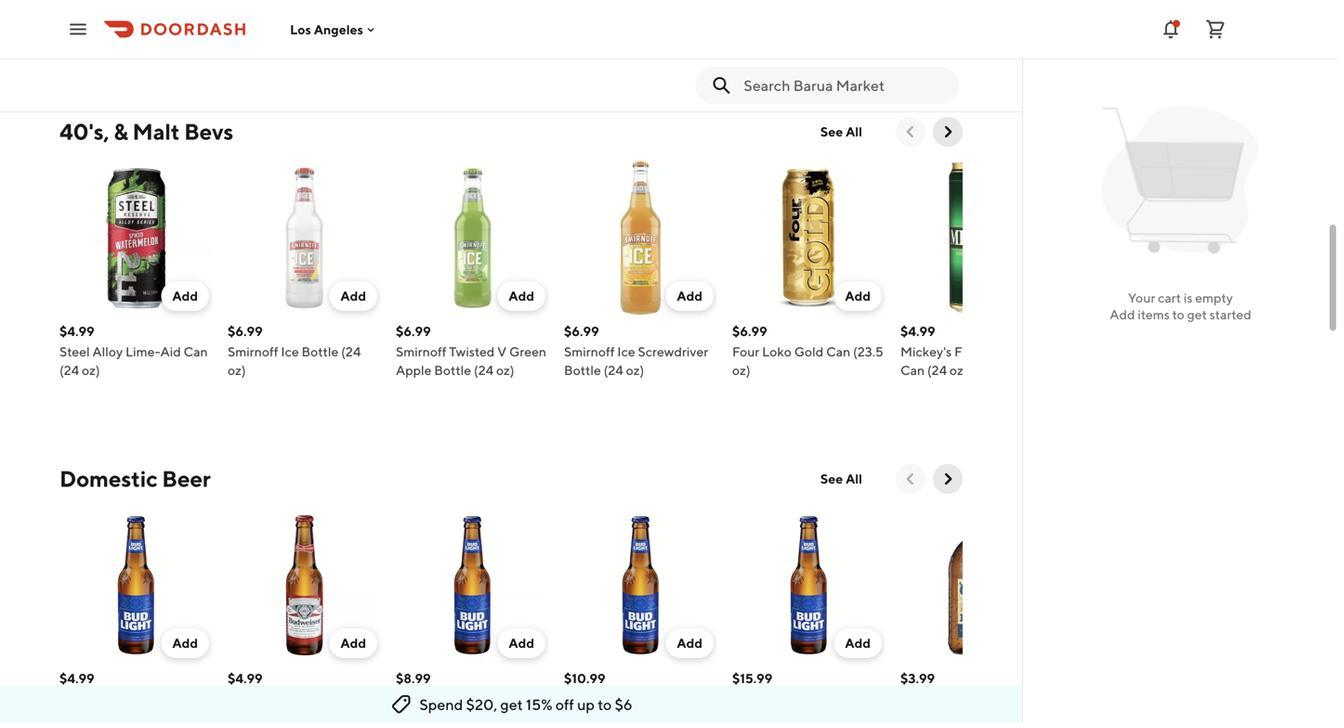 Task type: locate. For each thing, give the bounding box(es) containing it.
ice inside $6.99 smirnoff ice bottle (24 oz)
[[281, 344, 299, 360]]

see all link left previous button of carousel icon at the bottom of the page
[[809, 465, 874, 494]]

light down $8.99
[[423, 692, 454, 707]]

1 horizontal spatial get
[[1187, 307, 1207, 322]]

bud for bud light bottles (12 oz x 6 ct)
[[564, 692, 589, 707]]

steel
[[59, 344, 90, 360]]

all down search barua market search field
[[846, 124, 862, 139]]

light
[[423, 692, 454, 707], [591, 692, 622, 707]]

2 see all link from the top
[[809, 465, 874, 494]]

oz for (12
[[689, 692, 703, 707]]

water
[[328, 0, 365, 12]]

2 all from the top
[[846, 472, 862, 487]]

loko
[[762, 344, 792, 360]]

0 horizontal spatial x
[[528, 692, 535, 707]]

oz
[[512, 692, 525, 707], [689, 692, 703, 707]]

light inside $8.99 bud light cans (25 oz x 3 ct)
[[423, 692, 454, 707]]

ct) inside $8.99 bud light cans (25 oz x 3 ct)
[[396, 710, 412, 724]]

add
[[172, 289, 198, 304], [341, 289, 366, 304], [509, 289, 534, 304], [677, 289, 703, 304], [845, 289, 871, 304], [1110, 307, 1135, 322], [172, 636, 198, 651], [341, 636, 366, 651], [509, 636, 534, 651], [677, 636, 703, 651], [845, 636, 871, 651]]

see all for 40's, & malt bevs
[[820, 124, 862, 139]]

6 oz) from the left
[[950, 363, 968, 378]]

6
[[564, 710, 572, 724]]

2 $6.99 from the left
[[396, 324, 431, 339]]

bud light bottles (12 oz x 6 ct) image
[[564, 509, 717, 663]]

smirnoff up apple
[[396, 344, 446, 360]]

1 bud from the left
[[396, 692, 420, 707]]

$6.99 inside the $6.99 smirnoff twisted v green apple bottle (24 oz)
[[396, 324, 431, 339]]

2 ice from the left
[[617, 344, 635, 360]]

light inside $10.99 bud light bottles (12 oz x 6 ct)
[[591, 692, 622, 707]]

add inside your cart is empty add items to get started
[[1110, 307, 1135, 322]]

see all link for 40's, & malt bevs
[[809, 117, 874, 147]]

can right aid
[[184, 344, 208, 360]]

1 horizontal spatial can
[[826, 344, 851, 360]]

light down $10.99
[[591, 692, 622, 707]]

up
[[577, 697, 595, 714]]

$6.99 smirnoff ice screwdriver bottle (24 oz)
[[564, 324, 708, 378]]

(24 inside the $6.99 smirnoff twisted v green apple bottle (24 oz)
[[474, 363, 494, 378]]

can right gold
[[826, 344, 851, 360]]

items
[[1138, 307, 1170, 322]]

(23.5
[[853, 344, 884, 360]]

x for bud light bottles (12 oz x 6 ct)
[[706, 692, 712, 707]]

x right (12
[[706, 692, 712, 707]]

notification bell image
[[1160, 18, 1182, 40]]

1 light from the left
[[423, 692, 454, 707]]

smirnoff ice bottle (24 oz) image
[[228, 162, 381, 315]]

1 horizontal spatial bottle
[[434, 363, 471, 378]]

get down is
[[1187, 307, 1207, 322]]

0 horizontal spatial smirnoff
[[228, 344, 278, 360]]

smirnoff inside $6.99 smirnoff ice screwdriver bottle (24 oz)
[[564, 344, 615, 360]]

$15.99
[[732, 671, 773, 687]]

1 vertical spatial all
[[846, 472, 862, 487]]

oz) inside $6.99 four loko gold can (23.5 oz)
[[732, 363, 751, 378]]

ice inside $6.99 smirnoff ice screwdriver bottle (24 oz)
[[617, 344, 635, 360]]

see all link
[[809, 117, 874, 147], [809, 465, 874, 494]]

$3.99
[[900, 671, 935, 687]]

$10.99
[[564, 671, 606, 687]]

los
[[290, 22, 311, 37]]

$4.99 inside $4.99 mickey's fine malt liquor can (24 oz)
[[900, 324, 935, 339]]

0 horizontal spatial malt
[[132, 118, 180, 145]]

x inside $10.99 bud light bottles (12 oz x 6 ct)
[[706, 692, 712, 707]]

x left "3"
[[528, 692, 535, 707]]

oz right (12
[[689, 692, 703, 707]]

$6.99 for $6.99 four loko gold can (23.5 oz)
[[732, 324, 767, 339]]

oz inside $10.99 bud light bottles (12 oz x 6 ct)
[[689, 692, 703, 707]]

all for domestic beer
[[846, 472, 862, 487]]

0 horizontal spatial bottle
[[302, 344, 339, 360]]

ct) right 6
[[575, 710, 591, 724]]

$6.99 inside $6.99 smirnoff ice screwdriver bottle (24 oz)
[[564, 324, 599, 339]]

1 horizontal spatial light
[[591, 692, 622, 707]]

see for 40's, & malt bevs
[[820, 124, 843, 139]]

lime-
[[125, 344, 160, 360]]

ml)
[[259, 15, 278, 31]]

2 smirnoff from the left
[[396, 344, 446, 360]]

see all left previous button of carousel icon at the bottom of the page
[[820, 472, 862, 487]]

1 horizontal spatial bud
[[564, 692, 589, 707]]

can down mickey's
[[900, 363, 925, 378]]

oz right (25
[[512, 692, 525, 707]]

1 horizontal spatial ct)
[[575, 710, 591, 724]]

(24 inside $6.99 smirnoff ice screwdriver bottle (24 oz)
[[604, 363, 623, 378]]

add for bud light bottles (12 oz x 6 ct) image
[[677, 636, 703, 651]]

$4.99 steel alloy lime-aid can (24 oz)
[[59, 324, 208, 378]]

bud light can (25 oz) image
[[59, 509, 213, 663]]

add for four loko gold can (23.5 oz) image
[[845, 289, 871, 304]]

2 oz) from the left
[[228, 363, 246, 378]]

see down search barua market search field
[[820, 124, 843, 139]]

oz)
[[82, 363, 100, 378], [228, 363, 246, 378], [496, 363, 514, 378], [626, 363, 644, 378], [732, 363, 751, 378], [950, 363, 968, 378]]

bud down $8.99
[[396, 692, 420, 707]]

0 vertical spatial to
[[1172, 307, 1185, 322]]

0 vertical spatial see all link
[[809, 117, 874, 147]]

gold
[[794, 344, 824, 360]]

1 vertical spatial see all
[[820, 472, 862, 487]]

smirnoff right aid
[[228, 344, 278, 360]]

all for 40's, & malt bevs
[[846, 124, 862, 139]]

0 horizontal spatial get
[[500, 697, 523, 714]]

40's, & malt bevs link
[[59, 117, 233, 147]]

40's, & malt bevs
[[59, 118, 233, 145]]

2 light from the left
[[591, 692, 622, 707]]

ct)
[[396, 710, 412, 724], [575, 710, 591, 724]]

add for smirnoff ice screwdriver bottle (24 oz) image
[[677, 289, 703, 304]]

bud light bottles (12 oz x 12 ct) image
[[732, 509, 886, 663]]

1 $6.99 from the left
[[228, 324, 263, 339]]

to down cart
[[1172, 307, 1185, 322]]

open menu image
[[67, 18, 89, 40]]

malt right &
[[132, 118, 180, 145]]

1 smirnoff from the left
[[228, 344, 278, 360]]

2 horizontal spatial smirnoff
[[564, 344, 615, 360]]

5 oz) from the left
[[732, 363, 751, 378]]

smirnoff right green
[[564, 344, 615, 360]]

$6.99 smirnoff twisted v green apple bottle (24 oz)
[[396, 324, 546, 378]]

0 horizontal spatial ct)
[[396, 710, 412, 724]]

0 horizontal spatial to
[[598, 697, 612, 714]]

3 smirnoff from the left
[[564, 344, 615, 360]]

see all link for domestic beer
[[809, 465, 874, 494]]

add for bud light bottles (12 oz x 12 ct) image
[[845, 636, 871, 651]]

malt
[[132, 118, 180, 145], [983, 344, 1011, 360]]

can
[[184, 344, 208, 360], [826, 344, 851, 360], [900, 363, 925, 378]]

oz inside $8.99 bud light cans (25 oz x 3 ct)
[[512, 692, 525, 707]]

ice for screwdriver
[[617, 344, 635, 360]]

all left previous button of carousel icon at the bottom of the page
[[846, 472, 862, 487]]

$10.99 bud light bottles (12 oz x 6 ct)
[[564, 671, 712, 724]]

1 oz from the left
[[512, 692, 525, 707]]

0 vertical spatial see all
[[820, 124, 862, 139]]

0 horizontal spatial light
[[423, 692, 454, 707]]

all
[[846, 124, 862, 139], [846, 472, 862, 487]]

2 ct) from the left
[[575, 710, 591, 724]]

see all link down search barua market search field
[[809, 117, 874, 147]]

x
[[528, 692, 535, 707], [706, 692, 712, 707]]

bottle
[[302, 344, 339, 360], [434, 363, 471, 378], [564, 363, 601, 378]]

2 horizontal spatial bottle
[[564, 363, 601, 378]]

twisted
[[449, 344, 495, 360]]

fine
[[954, 344, 981, 360]]

$6.99 for $6.99 smirnoff ice screwdriver bottle (24 oz)
[[564, 324, 599, 339]]

see all
[[820, 124, 862, 139], [820, 472, 862, 487]]

1 see all link from the top
[[809, 117, 874, 147]]

0 horizontal spatial ice
[[281, 344, 299, 360]]

0 vertical spatial see
[[820, 124, 843, 139]]

see
[[820, 124, 843, 139], [820, 472, 843, 487]]

spend $20, get 15% off up to $6
[[419, 697, 633, 714]]

0 horizontal spatial can
[[184, 344, 208, 360]]

can inside the $4.99 steel alloy lime-aid can (24 oz)
[[184, 344, 208, 360]]

domestic beer link
[[59, 465, 211, 494]]

0 horizontal spatial oz
[[512, 692, 525, 707]]

alloy
[[92, 344, 123, 360]]

$8.99 bud light cans (25 oz x 3 ct)
[[396, 671, 545, 724]]

0 items, open order cart image
[[1204, 18, 1227, 40]]

4 $6.99 from the left
[[732, 324, 767, 339]]

2 oz from the left
[[689, 692, 703, 707]]

light for $10.99
[[591, 692, 622, 707]]

0 horizontal spatial bud
[[396, 692, 420, 707]]

bud up 6
[[564, 692, 589, 707]]

40's,
[[59, 118, 109, 145]]

1 horizontal spatial ice
[[617, 344, 635, 360]]

oz) inside $4.99 mickey's fine malt liquor can (24 oz)
[[950, 363, 968, 378]]

malt right "fine"
[[983, 344, 1011, 360]]

get
[[1187, 307, 1207, 322], [500, 697, 523, 714]]

0 vertical spatial all
[[846, 124, 862, 139]]

$4.99
[[59, 324, 94, 339], [900, 324, 935, 339], [59, 671, 94, 687], [228, 671, 263, 687]]

smirnoff inside $6.99 smirnoff ice bottle (24 oz)
[[228, 344, 278, 360]]

get inside your cart is empty add items to get started
[[1187, 307, 1207, 322]]

cans
[[457, 692, 486, 707]]

bottle inside $6.99 smirnoff ice bottle (24 oz)
[[302, 344, 339, 360]]

add for smirnoff ice bottle (24 oz) image
[[341, 289, 366, 304]]

sparkling
[[270, 0, 326, 12]]

2 bud from the left
[[564, 692, 589, 707]]

get left 15%
[[500, 697, 523, 714]]

(750
[[228, 15, 256, 31]]

see left previous button of carousel icon at the bottom of the page
[[820, 472, 843, 487]]

(12
[[670, 692, 687, 707]]

beer
[[162, 466, 211, 493]]

ct) for bud light bottles (12 oz x 6 ct)
[[575, 710, 591, 724]]

perrier sparkling water (750 ml)
[[228, 0, 365, 31]]

1 x from the left
[[528, 692, 535, 707]]

domestic beer
[[59, 466, 211, 493]]

1 horizontal spatial oz
[[689, 692, 703, 707]]

oz) inside the $4.99 steel alloy lime-aid can (24 oz)
[[82, 363, 100, 378]]

bud inside $8.99 bud light cans (25 oz x 3 ct)
[[396, 692, 420, 707]]

1 horizontal spatial malt
[[983, 344, 1011, 360]]

to
[[1172, 307, 1185, 322], [598, 697, 612, 714]]

2 see all from the top
[[820, 472, 862, 487]]

$6.99 inside $6.99 smirnoff ice bottle (24 oz)
[[228, 324, 263, 339]]

smirnoff for (24
[[564, 344, 615, 360]]

$6.99
[[228, 324, 263, 339], [396, 324, 431, 339], [564, 324, 599, 339], [732, 324, 767, 339]]

1 see all from the top
[[820, 124, 862, 139]]

3 oz) from the left
[[496, 363, 514, 378]]

1 ice from the left
[[281, 344, 299, 360]]

3 $6.99 from the left
[[564, 324, 599, 339]]

1 horizontal spatial to
[[1172, 307, 1185, 322]]

0 vertical spatial get
[[1187, 307, 1207, 322]]

can inside $4.99 mickey's fine malt liquor can (24 oz)
[[900, 363, 925, 378]]

to right up
[[598, 697, 612, 714]]

2 horizontal spatial can
[[900, 363, 925, 378]]

bottle inside $6.99 smirnoff ice screwdriver bottle (24 oz)
[[564, 363, 601, 378]]

smirnoff
[[228, 344, 278, 360], [396, 344, 446, 360], [564, 344, 615, 360]]

1 all from the top
[[846, 124, 862, 139]]

bud inside $10.99 bud light bottles (12 oz x 6 ct)
[[564, 692, 589, 707]]

$4.99 inside the $4.99 steel alloy lime-aid can (24 oz)
[[59, 324, 94, 339]]

bottles
[[625, 692, 667, 707]]

1 horizontal spatial smirnoff
[[396, 344, 446, 360]]

x inside $8.99 bud light cans (25 oz x 3 ct)
[[528, 692, 535, 707]]

2 x from the left
[[706, 692, 712, 707]]

smirnoff inside the $6.99 smirnoff twisted v green apple bottle (24 oz)
[[396, 344, 446, 360]]

add for bud light cans (25 oz x 3 ct) image
[[509, 636, 534, 651]]

see all down search barua market search field
[[820, 124, 862, 139]]

can for steel alloy lime-aid can (24 oz)
[[184, 344, 208, 360]]

4 oz) from the left
[[626, 363, 644, 378]]

to inside your cart is empty add items to get started
[[1172, 307, 1185, 322]]

ice
[[281, 344, 299, 360], [617, 344, 635, 360]]

your cart is empty add items to get started
[[1110, 290, 1252, 322]]

1 see from the top
[[820, 124, 843, 139]]

2 see from the top
[[820, 472, 843, 487]]

1 vertical spatial see all link
[[809, 465, 874, 494]]

1 vertical spatial see
[[820, 472, 843, 487]]

bud
[[396, 692, 420, 707], [564, 692, 589, 707]]

empty retail cart image
[[1093, 93, 1268, 268]]

ct) left spend
[[396, 710, 412, 724]]

(24 inside the $4.99 steel alloy lime-aid can (24 oz)
[[59, 363, 79, 378]]

$6.99 for $6.99 smirnoff twisted v green apple bottle (24 oz)
[[396, 324, 431, 339]]

add button
[[161, 282, 209, 311], [161, 282, 209, 311], [329, 282, 377, 311], [329, 282, 377, 311], [498, 282, 546, 311], [498, 282, 546, 311], [666, 282, 714, 311], [666, 282, 714, 311], [834, 282, 882, 311], [834, 282, 882, 311], [161, 629, 209, 659], [161, 629, 209, 659], [329, 629, 377, 659], [329, 629, 377, 659], [498, 629, 546, 659], [498, 629, 546, 659], [666, 629, 714, 659], [666, 629, 714, 659], [834, 629, 882, 659], [834, 629, 882, 659]]

1 vertical spatial to
[[598, 697, 612, 714]]

(24
[[341, 344, 361, 360], [59, 363, 79, 378], [474, 363, 494, 378], [604, 363, 623, 378], [927, 363, 947, 378]]

bud for bud light cans (25 oz x 3 ct)
[[396, 692, 420, 707]]

$6.99 inside $6.99 four loko gold can (23.5 oz)
[[732, 324, 767, 339]]

los angeles
[[290, 22, 363, 37]]

1 ct) from the left
[[396, 710, 412, 724]]

1 oz) from the left
[[82, 363, 100, 378]]

ct) inside $10.99 bud light bottles (12 oz x 6 ct)
[[575, 710, 591, 724]]

1 horizontal spatial x
[[706, 692, 712, 707]]

1 vertical spatial malt
[[983, 344, 1011, 360]]



Task type: vqa. For each thing, say whether or not it's contained in the screenshot.
Central
no



Task type: describe. For each thing, give the bounding box(es) containing it.
to for items
[[1172, 307, 1185, 322]]

bud light cans (25 oz x 3 ct) image
[[396, 509, 549, 663]]

angeles
[[314, 22, 363, 37]]

green
[[509, 344, 546, 360]]

1 vertical spatial get
[[500, 697, 523, 714]]

&
[[114, 118, 128, 145]]

oz) inside $6.99 smirnoff ice bottle (24 oz)
[[228, 363, 246, 378]]

next button of carousel image
[[939, 123, 957, 141]]

smirnoff ice screwdriver bottle (24 oz) image
[[564, 162, 717, 315]]

ice for bottle
[[281, 344, 299, 360]]

add for steel alloy lime-aid can (24 oz) image in the top left of the page
[[172, 289, 198, 304]]

$4.99 mickey's fine malt liquor can (24 oz)
[[900, 324, 1051, 378]]

see all for domestic beer
[[820, 472, 862, 487]]

oz) inside $6.99 smirnoff ice screwdriver bottle (24 oz)
[[626, 363, 644, 378]]

off
[[555, 697, 574, 714]]

apple
[[396, 363, 432, 378]]

x for bud light cans (25 oz x 3 ct)
[[528, 692, 535, 707]]

cart
[[1158, 290, 1181, 306]]

is
[[1184, 290, 1193, 306]]

smirnoff for apple
[[396, 344, 446, 360]]

los angeles button
[[290, 22, 378, 37]]

perrier
[[228, 0, 268, 12]]

see for domestic beer
[[820, 472, 843, 487]]

screwdriver
[[638, 344, 708, 360]]

four loko gold can (23.5 oz) image
[[732, 162, 886, 315]]

$6.99 smirnoff ice bottle (24 oz)
[[228, 324, 361, 378]]

next button of carousel image
[[939, 470, 957, 489]]

aid
[[160, 344, 181, 360]]

can for mickey's fine malt liquor can (24 oz)
[[900, 363, 925, 378]]

four
[[732, 344, 760, 360]]

(25
[[489, 692, 509, 707]]

(24 inside $6.99 smirnoff ice bottle (24 oz)
[[341, 344, 361, 360]]

budweiser can (25 oz) image
[[228, 509, 381, 663]]

oz for (25
[[512, 692, 525, 707]]

can inside $6.99 four loko gold can (23.5 oz)
[[826, 344, 851, 360]]

domestic
[[59, 466, 158, 493]]

previous button of carousel image
[[901, 470, 920, 489]]

$6.99 four loko gold can (23.5 oz)
[[732, 324, 884, 378]]

steel alloy lime-aid can (24 oz) image
[[59, 162, 213, 315]]

3
[[537, 692, 545, 707]]

your
[[1128, 290, 1155, 306]]

(24 inside $4.99 mickey's fine malt liquor can (24 oz)
[[927, 363, 947, 378]]

0 vertical spatial malt
[[132, 118, 180, 145]]

$6
[[615, 697, 633, 714]]

add for smirnoff twisted v green apple bottle (24 oz) image
[[509, 289, 534, 304]]

ct) for bud light cans (25 oz x 3 ct)
[[396, 710, 412, 724]]

liquor
[[1013, 344, 1051, 360]]

Search Barua Market search field
[[744, 75, 944, 96]]

started
[[1210, 307, 1252, 322]]

smirnoff twisted v green apple bottle (24 oz) image
[[396, 162, 549, 315]]

bevs
[[184, 118, 233, 145]]

add for budweiser can (25 oz) image
[[341, 636, 366, 651]]

v
[[497, 344, 507, 360]]

spend
[[419, 697, 463, 714]]

15%
[[526, 697, 552, 714]]

$20,
[[466, 697, 497, 714]]

smirnoff for oz)
[[228, 344, 278, 360]]

malt inside $4.99 mickey's fine malt liquor can (24 oz)
[[983, 344, 1011, 360]]

light for $8.99
[[423, 692, 454, 707]]

add for bud light can (25 oz) image
[[172, 636, 198, 651]]

mickey's
[[900, 344, 952, 360]]

bottle inside the $6.99 smirnoff twisted v green apple bottle (24 oz)
[[434, 363, 471, 378]]

$8.99
[[396, 671, 431, 687]]

oz) inside the $6.99 smirnoff twisted v green apple bottle (24 oz)
[[496, 363, 514, 378]]

previous button of carousel image
[[901, 123, 920, 141]]

$6.99 for $6.99 smirnoff ice bottle (24 oz)
[[228, 324, 263, 339]]

empty
[[1195, 290, 1233, 306]]

to for up
[[598, 697, 612, 714]]



